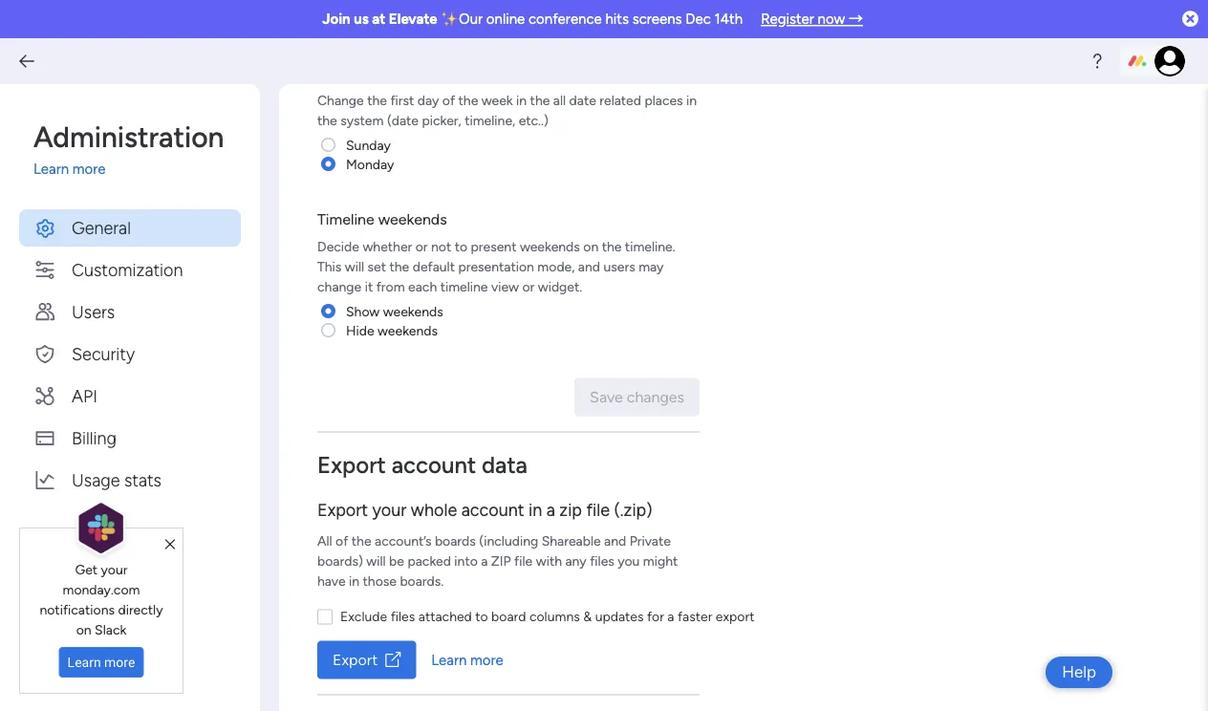Task type: locate. For each thing, give the bounding box(es) containing it.
more inside button
[[104, 655, 135, 671]]

0 horizontal spatial files
[[391, 609, 415, 625]]

us
[[354, 11, 369, 28]]

presentation
[[458, 259, 534, 275]]

to right not
[[455, 239, 468, 255]]

0 vertical spatial on
[[584, 239, 599, 255]]

users button
[[19, 293, 241, 330]]

this
[[317, 259, 342, 275]]

learn more link
[[33, 159, 241, 180], [432, 650, 504, 672]]

from
[[376, 279, 405, 295]]

0 horizontal spatial and
[[578, 259, 601, 275]]

1 horizontal spatial file
[[587, 501, 610, 521]]

register
[[761, 11, 815, 28]]

14th
[[715, 11, 743, 28]]

at
[[372, 11, 386, 28]]

1 vertical spatial learn more link
[[432, 650, 504, 672]]

general
[[72, 217, 131, 238]]

more down 'slack'
[[104, 655, 135, 671]]

1 horizontal spatial a
[[547, 501, 556, 521]]

dec
[[686, 11, 711, 28]]

learn more down 'slack'
[[68, 655, 135, 671]]

your up account's
[[373, 501, 407, 521]]

the up from
[[390, 259, 410, 275]]

1 vertical spatial of
[[336, 534, 348, 550]]

the left all
[[530, 93, 550, 109]]

0 horizontal spatial learn more link
[[33, 159, 241, 180]]

billing button
[[19, 419, 241, 457]]

on inside decide whether or not to present weekends on the timeline. this will set the default presentation mode, and users may change it from each timeline view or widget.
[[584, 239, 599, 255]]

usage
[[72, 470, 120, 490]]

1 horizontal spatial files
[[590, 554, 615, 570]]

of right the all
[[336, 534, 348, 550]]

learn more inside button
[[68, 655, 135, 671]]

exclude files attached to board columns & updates for a faster export
[[340, 609, 755, 625]]

0 horizontal spatial to
[[455, 239, 468, 255]]

or
[[416, 239, 428, 255], [522, 279, 535, 295]]

picker,
[[422, 113, 462, 129]]

customization
[[72, 259, 183, 280]]

file inside 'all of the account's boards (including shareable and private boards) will be packed into a zip file with any files you might have in those boards.'
[[515, 554, 533, 570]]

data
[[482, 452, 528, 480]]

your up monday.com
[[101, 561, 128, 577]]

decide whether or not to present weekends on the timeline. this will set the default presentation mode, and users may change it from each timeline view or widget.
[[317, 239, 676, 295]]

to
[[455, 239, 468, 255], [476, 609, 488, 625]]

learn more link down attached
[[432, 650, 504, 672]]

0 vertical spatial export
[[317, 452, 386, 480]]

1 vertical spatial your
[[101, 561, 128, 577]]

0 vertical spatial account
[[392, 452, 476, 480]]

api
[[72, 385, 97, 406]]

1 horizontal spatial to
[[476, 609, 488, 625]]

your for get
[[101, 561, 128, 577]]

files inside 'all of the account's boards (including shareable and private boards) will be packed into a zip file with any files you might have in those boards.'
[[590, 554, 615, 570]]

in inside 'all of the account's boards (including shareable and private boards) will be packed into a zip file with any files you might have in those boards.'
[[349, 574, 360, 590]]

on left timeline.
[[584, 239, 599, 255]]

slack
[[95, 621, 126, 638]]

the inside 'all of the account's boards (including shareable and private boards) will be packed into a zip file with any files you might have in those boards.'
[[352, 534, 372, 550]]

widget.
[[538, 279, 583, 295]]

in up etc..)
[[516, 93, 527, 109]]

account up whole
[[392, 452, 476, 480]]

have
[[317, 574, 346, 590]]

0 horizontal spatial your
[[101, 561, 128, 577]]

0 vertical spatial file
[[587, 501, 610, 521]]

on down notifications
[[76, 621, 91, 638]]

1 horizontal spatial will
[[367, 554, 386, 570]]

weekends
[[378, 211, 447, 229], [520, 239, 580, 255], [383, 304, 443, 320], [378, 323, 438, 339]]

bob builder image
[[1155, 46, 1186, 77]]

any
[[566, 554, 587, 570]]

and
[[578, 259, 601, 275], [604, 534, 627, 550]]

users
[[604, 259, 636, 275]]

more down board
[[471, 652, 504, 669]]

files
[[590, 554, 615, 570], [391, 609, 415, 625]]

timeline
[[441, 279, 488, 295]]

now
[[818, 11, 846, 28]]

export for export
[[333, 652, 378, 670]]

✨
[[441, 11, 456, 28]]

account's
[[375, 534, 432, 550]]

not
[[431, 239, 452, 255]]

0 horizontal spatial on
[[76, 621, 91, 638]]

change
[[317, 279, 362, 295]]

1 horizontal spatial on
[[584, 239, 599, 255]]

weekends down the show weekends at the left top of the page
[[378, 323, 438, 339]]

learn down attached
[[432, 652, 467, 669]]

1 vertical spatial export
[[317, 501, 368, 521]]

more down administration
[[72, 161, 106, 178]]

conference
[[529, 11, 602, 28]]

1 horizontal spatial of
[[443, 93, 455, 109]]

columns
[[530, 609, 580, 625]]

of right 'day'
[[443, 93, 455, 109]]

learn
[[33, 161, 69, 178], [432, 652, 467, 669], [68, 655, 101, 671]]

and up you at the bottom right of page
[[604, 534, 627, 550]]

0 vertical spatial will
[[345, 259, 364, 275]]

zip
[[491, 554, 511, 570]]

and left users
[[578, 259, 601, 275]]

hide weekends
[[346, 323, 438, 339]]

0 horizontal spatial will
[[345, 259, 364, 275]]

weekends up mode,
[[520, 239, 580, 255]]

weekends up 'whether'
[[378, 211, 447, 229]]

decide
[[317, 239, 360, 255]]

back to workspace image
[[17, 52, 36, 71]]

0 horizontal spatial learn more
[[68, 655, 135, 671]]

export
[[317, 452, 386, 480], [317, 501, 368, 521], [333, 652, 378, 670]]

1 vertical spatial will
[[367, 554, 386, 570]]

account up (including
[[462, 501, 525, 521]]

your inside get your monday.com notifications directly on slack
[[101, 561, 128, 577]]

in left zip
[[529, 501, 542, 521]]

0 horizontal spatial or
[[416, 239, 428, 255]]

0 horizontal spatial of
[[336, 534, 348, 550]]

1 vertical spatial a
[[481, 554, 488, 570]]

learn down 'slack'
[[68, 655, 101, 671]]

1 vertical spatial file
[[515, 554, 533, 570]]

to left board
[[476, 609, 488, 625]]

online
[[487, 11, 525, 28]]

a
[[547, 501, 556, 521], [481, 554, 488, 570], [668, 609, 675, 625]]

1 horizontal spatial and
[[604, 534, 627, 550]]

files right exclude
[[391, 609, 415, 625]]

the up boards) at the bottom left of page
[[352, 534, 372, 550]]

and inside 'all of the account's boards (including shareable and private boards) will be packed into a zip file with any files you might have in those boards.'
[[604, 534, 627, 550]]

boards)
[[317, 554, 363, 570]]

change
[[317, 93, 364, 109]]

0 vertical spatial of
[[443, 93, 455, 109]]

dapulse x slim image
[[165, 536, 175, 554]]

security
[[72, 343, 135, 364]]

learn more down attached
[[432, 652, 504, 669]]

billing
[[72, 427, 117, 448]]

timeline weekends
[[317, 211, 447, 229]]

2 vertical spatial export
[[333, 652, 378, 670]]

in
[[516, 93, 527, 109], [687, 93, 697, 109], [529, 501, 542, 521], [349, 574, 360, 590]]

boards
[[435, 534, 476, 550]]

0 vertical spatial files
[[590, 554, 615, 570]]

will
[[345, 259, 364, 275], [367, 554, 386, 570]]

1 vertical spatial files
[[391, 609, 415, 625]]

will up "those"
[[367, 554, 386, 570]]

0 horizontal spatial a
[[481, 554, 488, 570]]

on
[[584, 239, 599, 255], [76, 621, 91, 638]]

export for export your whole account in a zip file (.zip)
[[317, 501, 368, 521]]

1 vertical spatial and
[[604, 534, 627, 550]]

a inside 'all of the account's boards (including shareable and private boards) will be packed into a zip file with any files you might have in those boards.'
[[481, 554, 488, 570]]

usage stats
[[72, 470, 162, 490]]

0 vertical spatial or
[[416, 239, 428, 255]]

1 vertical spatial on
[[76, 621, 91, 638]]

all of the account's boards (including shareable and private boards) will be packed into a zip file with any files you might have in those boards.
[[317, 534, 678, 590]]

might
[[643, 554, 678, 570]]

0 vertical spatial your
[[373, 501, 407, 521]]

whether
[[363, 239, 412, 255]]

default
[[413, 259, 455, 275]]

sunday
[[346, 137, 391, 153]]

0 vertical spatial a
[[547, 501, 556, 521]]

1 vertical spatial to
[[476, 609, 488, 625]]

0 horizontal spatial file
[[515, 554, 533, 570]]

0 vertical spatial and
[[578, 259, 601, 275]]

2 vertical spatial a
[[668, 609, 675, 625]]

places
[[645, 93, 683, 109]]

account
[[392, 452, 476, 480], [462, 501, 525, 521]]

will left set
[[345, 259, 364, 275]]

1 vertical spatial or
[[522, 279, 535, 295]]

or left not
[[416, 239, 428, 255]]

1 horizontal spatial your
[[373, 501, 407, 521]]

the left week at left
[[459, 93, 478, 109]]

in right have
[[349, 574, 360, 590]]

learn more link down administration
[[33, 159, 241, 180]]

may
[[639, 259, 664, 275]]

or right view
[[522, 279, 535, 295]]

of
[[443, 93, 455, 109], [336, 534, 348, 550]]

weekends for show weekends
[[383, 304, 443, 320]]

the up system
[[367, 93, 387, 109]]

your
[[373, 501, 407, 521], [101, 561, 128, 577]]

weekends down each
[[383, 304, 443, 320]]

export inside export button
[[333, 652, 378, 670]]

for
[[647, 609, 665, 625]]

1 vertical spatial account
[[462, 501, 525, 521]]

(including
[[479, 534, 539, 550]]

learn inside administration learn more
[[33, 161, 69, 178]]

0 vertical spatial to
[[455, 239, 468, 255]]

learn down administration
[[33, 161, 69, 178]]

help button
[[1046, 657, 1113, 689]]

learn inside button
[[68, 655, 101, 671]]

the down change
[[317, 113, 337, 129]]

files right any
[[590, 554, 615, 570]]



Task type: vqa. For each thing, say whether or not it's contained in the screenshot.
the access.
no



Task type: describe. For each thing, give the bounding box(es) containing it.
export button
[[317, 642, 416, 680]]

join
[[322, 11, 351, 28]]

1 horizontal spatial learn more link
[[432, 650, 504, 672]]

1 horizontal spatial or
[[522, 279, 535, 295]]

get
[[75, 561, 98, 577]]

register now →
[[761, 11, 863, 28]]

more for learn more link to the right
[[471, 652, 504, 669]]

1 horizontal spatial learn more
[[432, 652, 504, 669]]

set
[[368, 259, 386, 275]]

(date
[[387, 113, 419, 129]]

day
[[418, 93, 439, 109]]

shareable
[[542, 534, 601, 550]]

learn for "learn more" button
[[68, 655, 101, 671]]

view
[[491, 279, 519, 295]]

whole
[[411, 501, 457, 521]]

timeline,
[[465, 113, 516, 129]]

our
[[459, 11, 483, 28]]

the up users
[[602, 239, 622, 255]]

administration learn more
[[33, 120, 224, 178]]

to inside decide whether or not to present weekends on the timeline. this will set the default presentation mode, and users may change it from each timeline view or widget.
[[455, 239, 468, 255]]

v2 export image
[[386, 653, 401, 669]]

date
[[570, 93, 597, 109]]

all
[[554, 93, 566, 109]]

customization button
[[19, 251, 241, 288]]

stats
[[124, 470, 162, 490]]

more inside administration learn more
[[72, 161, 106, 178]]

mode,
[[538, 259, 575, 275]]

export
[[716, 609, 755, 625]]

general button
[[19, 209, 241, 246]]

learn more button
[[59, 647, 144, 678]]

will inside 'all of the account's boards (including shareable and private boards) will be packed into a zip file with any files you might have in those boards.'
[[367, 554, 386, 570]]

notifications
[[40, 601, 115, 618]]

hide
[[346, 323, 374, 339]]

weekends for timeline weekends
[[378, 211, 447, 229]]

it
[[365, 279, 373, 295]]

updates
[[595, 609, 644, 625]]

register now → link
[[761, 11, 863, 28]]

administration
[[33, 120, 224, 154]]

0 vertical spatial learn more link
[[33, 159, 241, 180]]

in right 'places'
[[687, 93, 697, 109]]

present
[[471, 239, 517, 255]]

board
[[492, 609, 526, 625]]

&
[[584, 609, 592, 625]]

attached
[[419, 609, 472, 625]]

private
[[630, 534, 671, 550]]

hits
[[606, 11, 629, 28]]

learn for learn more link to the right
[[432, 652, 467, 669]]

week
[[482, 93, 513, 109]]

weekends for hide weekends
[[378, 323, 438, 339]]

boards.
[[400, 574, 444, 590]]

→
[[849, 11, 863, 28]]

your for export
[[373, 501, 407, 521]]

each
[[408, 279, 437, 295]]

on inside get your monday.com notifications directly on slack
[[76, 621, 91, 638]]

into
[[455, 554, 478, 570]]

api button
[[19, 377, 241, 415]]

help image
[[1088, 52, 1107, 71]]

help
[[1063, 663, 1097, 682]]

packed
[[408, 554, 451, 570]]

of inside 'all of the account's boards (including shareable and private boards) will be packed into a zip file with any files you might have in those boards.'
[[336, 534, 348, 550]]

faster
[[678, 609, 713, 625]]

and inside decide whether or not to present weekends on the timeline. this will set the default presentation mode, and users may change it from each timeline view or widget.
[[578, 259, 601, 275]]

those
[[363, 574, 397, 590]]

show
[[346, 304, 380, 320]]

elevate
[[389, 11, 438, 28]]

screens
[[633, 11, 682, 28]]

zip
[[560, 501, 582, 521]]

will inside decide whether or not to present weekends on the timeline. this will set the default presentation mode, and users may change it from each timeline view or widget.
[[345, 259, 364, 275]]

show weekends
[[346, 304, 443, 320]]

export for export account data
[[317, 452, 386, 480]]

with
[[536, 554, 562, 570]]

monday.com
[[63, 581, 140, 598]]

first
[[391, 93, 414, 109]]

users
[[72, 301, 115, 322]]

monday
[[346, 156, 394, 173]]

system
[[341, 113, 384, 129]]

be
[[389, 554, 404, 570]]

weekends inside decide whether or not to present weekends on the timeline. this will set the default presentation mode, and users may change it from each timeline view or widget.
[[520, 239, 580, 255]]

related
[[600, 93, 642, 109]]

exclude
[[340, 609, 387, 625]]

of inside 'change the first day of the week in the all date related places in the system (date picker, timeline, etc..)'
[[443, 93, 455, 109]]

directly
[[118, 601, 163, 618]]

more for "learn more" button
[[104, 655, 135, 671]]

export account data
[[317, 452, 528, 480]]

security button
[[19, 335, 241, 372]]

2 horizontal spatial a
[[668, 609, 675, 625]]

join us at elevate ✨ our online conference hits screens dec 14th
[[322, 11, 743, 28]]

get your monday.com notifications directly on slack
[[40, 561, 163, 638]]

etc..)
[[519, 113, 549, 129]]

export your whole account in a zip file (.zip)
[[317, 501, 653, 521]]

you
[[618, 554, 640, 570]]

timeline.
[[625, 239, 676, 255]]



